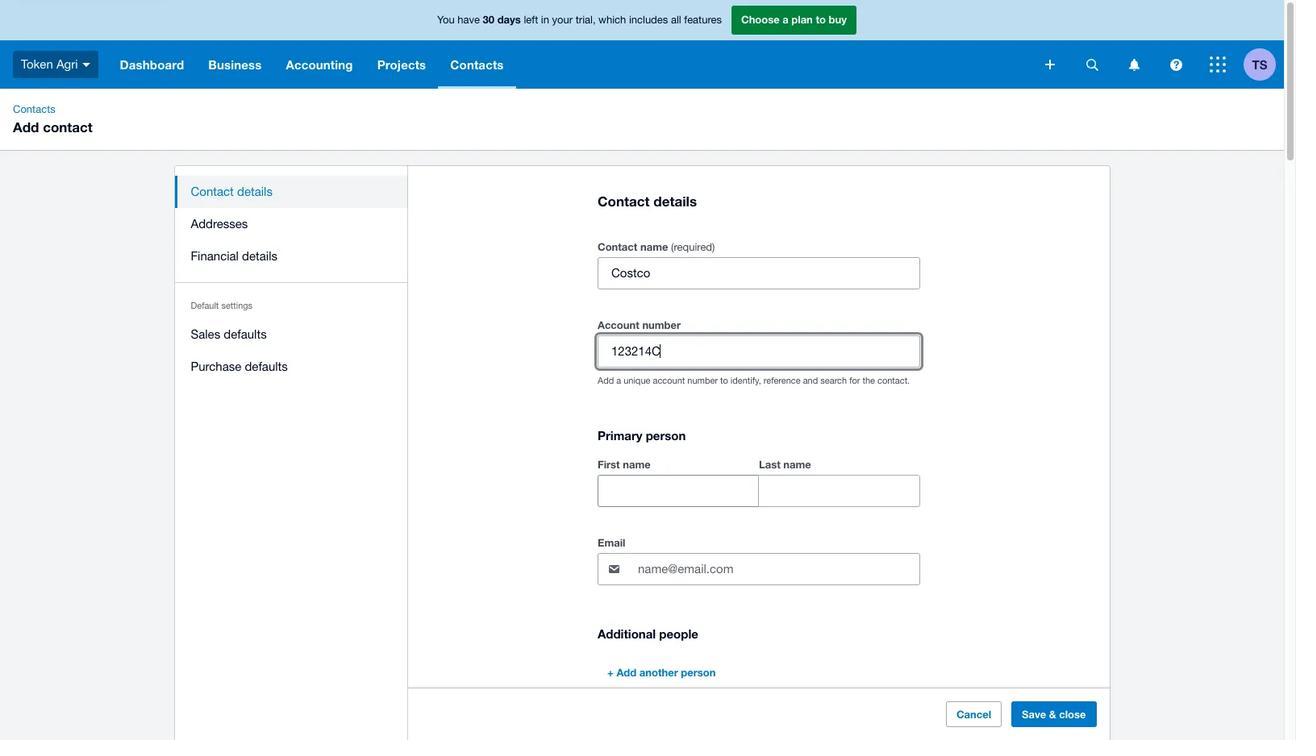 Task type: locate. For each thing, give the bounding box(es) containing it.
details down addresses link
[[243, 249, 278, 263]]

1 horizontal spatial add
[[598, 376, 614, 386]]

details up addresses
[[238, 185, 273, 198]]

business
[[208, 57, 262, 72]]

2 vertical spatial add
[[617, 667, 637, 679]]

details inside financial details link
[[243, 249, 278, 263]]

1 horizontal spatial a
[[783, 13, 789, 26]]

name right last
[[784, 458, 811, 471]]

contact details link
[[175, 176, 408, 208]]

contacts add contact
[[13, 103, 93, 136]]

save & close
[[1023, 708, 1087, 721]]

token
[[21, 57, 53, 71]]

plan
[[792, 13, 813, 26]]

person right primary
[[646, 429, 686, 443]]

Account number field
[[599, 337, 920, 367]]

contacts for contacts
[[450, 57, 504, 72]]

name for first
[[623, 458, 651, 471]]

Email text field
[[636, 554, 920, 585]]

0 vertical spatial add
[[13, 119, 39, 136]]

defaults for sales defaults
[[224, 328, 267, 341]]

reference
[[764, 376, 801, 386]]

choose
[[741, 13, 780, 26]]

save & close button
[[1012, 702, 1097, 728]]

contacts inside contacts popup button
[[450, 57, 504, 72]]

last
[[759, 458, 781, 471]]

dashboard link
[[108, 40, 196, 89]]

purchase defaults link
[[175, 351, 408, 383]]

number
[[642, 319, 681, 332], [688, 376, 718, 386]]

0 horizontal spatial contacts
[[13, 103, 55, 115]]

choose a plan to buy
[[741, 13, 847, 26]]

add down contacts link
[[13, 119, 39, 136]]

financial details link
[[175, 240, 408, 273]]

details
[[238, 185, 273, 198], [654, 193, 697, 210], [243, 249, 278, 263]]

details for contact details link
[[238, 185, 273, 198]]

to left buy at the right top
[[816, 13, 826, 26]]

to left identify,
[[720, 376, 728, 386]]

&
[[1050, 708, 1057, 721]]

svg image
[[1210, 56, 1226, 73], [1045, 60, 1055, 69]]

menu
[[175, 166, 408, 393]]

defaults inside the purchase defaults link
[[245, 360, 288, 374]]

contact name (required)
[[598, 241, 715, 253]]

you
[[437, 14, 455, 26]]

to inside banner
[[816, 13, 826, 26]]

person
[[646, 429, 686, 443], [681, 667, 716, 679]]

contact left '(required)'
[[598, 241, 638, 253]]

group
[[598, 455, 920, 508]]

1 horizontal spatial number
[[688, 376, 718, 386]]

days
[[497, 13, 521, 26]]

contacts inside contacts add contact
[[13, 103, 55, 115]]

0 vertical spatial defaults
[[224, 328, 267, 341]]

details up '(required)'
[[654, 193, 697, 210]]

purchase defaults
[[191, 360, 288, 374]]

unique
[[624, 376, 651, 386]]

add right +
[[617, 667, 637, 679]]

addresses
[[191, 217, 248, 231]]

agri
[[56, 57, 78, 71]]

0 vertical spatial number
[[642, 319, 681, 332]]

the
[[863, 376, 875, 386]]

a inside banner
[[783, 13, 789, 26]]

add inside button
[[617, 667, 637, 679]]

svg image inside token agri popup button
[[82, 63, 90, 67]]

1 vertical spatial defaults
[[245, 360, 288, 374]]

for
[[850, 376, 860, 386]]

close
[[1060, 708, 1087, 721]]

first name
[[598, 458, 651, 471]]

30
[[483, 13, 495, 26]]

banner containing ts
[[0, 0, 1284, 89]]

contact
[[191, 185, 234, 198], [598, 193, 650, 210], [598, 241, 638, 253]]

1 vertical spatial person
[[681, 667, 716, 679]]

1 horizontal spatial contact details
[[598, 193, 697, 210]]

last name
[[759, 458, 811, 471]]

a
[[783, 13, 789, 26], [617, 376, 621, 386]]

add left unique
[[598, 376, 614, 386]]

defaults for purchase defaults
[[245, 360, 288, 374]]

contact details
[[191, 185, 273, 198], [598, 193, 697, 210]]

which
[[599, 14, 626, 26]]

1 vertical spatial number
[[688, 376, 718, 386]]

token agri
[[21, 57, 78, 71]]

a for choose
[[783, 13, 789, 26]]

contact up addresses
[[191, 185, 234, 198]]

to
[[816, 13, 826, 26], [720, 376, 728, 386]]

a left "plan"
[[783, 13, 789, 26]]

name
[[640, 241, 668, 253], [623, 458, 651, 471], [784, 458, 811, 471]]

1 vertical spatial a
[[617, 376, 621, 386]]

you have 30 days left in your trial, which includes all features
[[437, 13, 722, 26]]

add
[[13, 119, 39, 136], [598, 376, 614, 386], [617, 667, 637, 679]]

A business or person's name field
[[599, 258, 920, 289]]

projects button
[[365, 40, 438, 89]]

identify,
[[731, 376, 761, 386]]

2 horizontal spatial add
[[617, 667, 637, 679]]

ts button
[[1244, 40, 1284, 89]]

primary person
[[598, 429, 686, 443]]

person right another
[[681, 667, 716, 679]]

name right the first
[[623, 458, 651, 471]]

+ add another person
[[607, 667, 716, 679]]

trial,
[[576, 14, 596, 26]]

svg image
[[1086, 58, 1098, 71], [1129, 58, 1139, 71], [1170, 58, 1182, 71], [82, 63, 90, 67]]

name left '(required)'
[[640, 241, 668, 253]]

sales defaults link
[[175, 319, 408, 351]]

contact details up addresses
[[191, 185, 273, 198]]

defaults down settings
[[224, 328, 267, 341]]

1 vertical spatial contacts
[[13, 103, 55, 115]]

account number
[[598, 319, 681, 332]]

0 horizontal spatial a
[[617, 376, 621, 386]]

contacts
[[450, 57, 504, 72], [13, 103, 55, 115]]

accounting
[[286, 57, 353, 72]]

add inside contacts add contact
[[13, 119, 39, 136]]

contacts up contact
[[13, 103, 55, 115]]

0 vertical spatial a
[[783, 13, 789, 26]]

financial
[[191, 249, 239, 263]]

a left unique
[[617, 376, 621, 386]]

1 horizontal spatial contacts
[[450, 57, 504, 72]]

defaults down sales defaults link
[[245, 360, 288, 374]]

dashboard
[[120, 57, 184, 72]]

defaults inside sales defaults link
[[224, 328, 267, 341]]

banner
[[0, 0, 1284, 89]]

defaults
[[224, 328, 267, 341], [245, 360, 288, 374]]

1 vertical spatial add
[[598, 376, 614, 386]]

0 horizontal spatial add
[[13, 119, 39, 136]]

contact details up contact name (required)
[[598, 193, 697, 210]]

and
[[803, 376, 818, 386]]

1 horizontal spatial to
[[816, 13, 826, 26]]

addresses link
[[175, 208, 408, 240]]

additional
[[598, 627, 656, 642]]

0 vertical spatial to
[[816, 13, 826, 26]]

business button
[[196, 40, 274, 89]]

contact up contact name (required)
[[598, 193, 650, 210]]

0 vertical spatial contacts
[[450, 57, 504, 72]]

default settings
[[191, 301, 253, 311]]

contacts down have
[[450, 57, 504, 72]]

details inside contact details link
[[238, 185, 273, 198]]

0 horizontal spatial number
[[642, 319, 681, 332]]

1 vertical spatial to
[[720, 376, 728, 386]]



Task type: vqa. For each thing, say whether or not it's contained in the screenshot.
Contacts DROPDOWN BUTTON
yes



Task type: describe. For each thing, give the bounding box(es) containing it.
person inside button
[[681, 667, 716, 679]]

0 horizontal spatial to
[[720, 376, 728, 386]]

contact
[[43, 119, 93, 136]]

0 vertical spatial person
[[646, 429, 686, 443]]

a for add
[[617, 376, 621, 386]]

sales defaults
[[191, 328, 267, 341]]

your
[[552, 14, 573, 26]]

left
[[524, 14, 538, 26]]

features
[[684, 14, 722, 26]]

First name field
[[599, 476, 758, 507]]

primary
[[598, 429, 643, 443]]

name for contact
[[640, 241, 668, 253]]

group containing first name
[[598, 455, 920, 508]]

cancel button
[[947, 702, 1002, 728]]

menu containing contact details
[[175, 166, 408, 393]]

save
[[1023, 708, 1047, 721]]

default
[[191, 301, 219, 311]]

cancel
[[957, 708, 992, 721]]

account
[[598, 319, 640, 332]]

contacts link
[[6, 102, 62, 118]]

all
[[671, 14, 681, 26]]

another
[[640, 667, 678, 679]]

name for last
[[784, 458, 811, 471]]

email
[[598, 537, 625, 550]]

contacts for contacts add contact
[[13, 103, 55, 115]]

Last name field
[[759, 476, 920, 507]]

includes
[[629, 14, 668, 26]]

accounting button
[[274, 40, 365, 89]]

first
[[598, 458, 620, 471]]

search
[[821, 376, 847, 386]]

projects
[[377, 57, 426, 72]]

1 horizontal spatial svg image
[[1210, 56, 1226, 73]]

account
[[653, 376, 685, 386]]

buy
[[829, 13, 847, 26]]

details for financial details link
[[243, 249, 278, 263]]

people
[[659, 627, 699, 642]]

in
[[541, 14, 549, 26]]

purchase
[[191, 360, 242, 374]]

add a unique account number to identify, reference and search for the contact.
[[598, 376, 910, 386]]

0 horizontal spatial svg image
[[1045, 60, 1055, 69]]

contacts button
[[438, 40, 516, 89]]

sales
[[191, 328, 221, 341]]

+ add another person button
[[598, 660, 726, 686]]

+
[[607, 667, 614, 679]]

add for another
[[617, 667, 637, 679]]

contact.
[[878, 376, 910, 386]]

token agri button
[[0, 40, 108, 89]]

have
[[458, 14, 480, 26]]

settings
[[222, 301, 253, 311]]

(required)
[[671, 241, 715, 253]]

0 horizontal spatial contact details
[[191, 185, 273, 198]]

ts
[[1252, 57, 1268, 71]]

financial details
[[191, 249, 278, 263]]

add for contact
[[13, 119, 39, 136]]

additional people
[[598, 627, 699, 642]]



